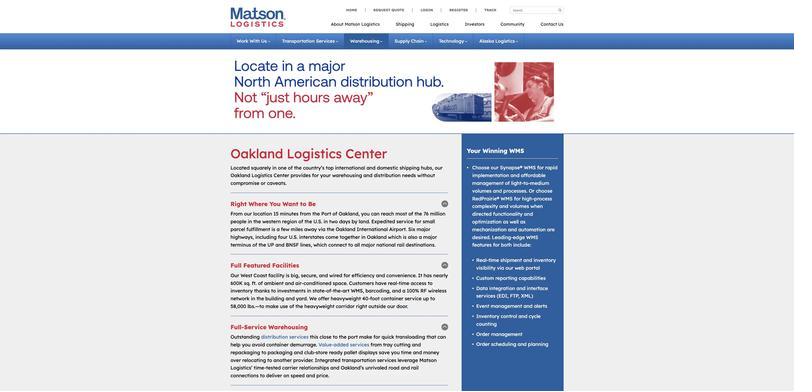 Task type: locate. For each thing, give the bounding box(es) containing it.
can up the expedited
[[371, 211, 380, 217]]

reach
[[381, 211, 394, 217]]

major up destinations. on the right bottom of page
[[424, 234, 437, 240]]

1 backtop image from the top
[[442, 201, 448, 207]]

and down when on the bottom
[[524, 211, 533, 217]]

convenience.
[[387, 273, 417, 279]]

you up "land."
[[361, 211, 370, 217]]

a
[[277, 227, 280, 233], [419, 234, 422, 240], [403, 288, 406, 294]]

warehousing
[[350, 38, 380, 44], [269, 324, 308, 331]]

0 horizontal spatial volumes
[[473, 188, 492, 194]]

0 vertical spatial order
[[477, 331, 490, 338]]

1 vertical spatial warehousing
[[269, 324, 308, 331]]

you inside from tray cutting and repackaging to packaging and club-store ready pallet displays save you time and money over relocating to another provider. integrated transportation services leverage matson logistics' time-tested carrier relationships and oakland's unrivaled road and rail connections to deliver on speed and price.
[[391, 350, 400, 356]]

our right the hubs,
[[435, 165, 443, 171]]

services inside data integration and interface services (edi, ftp, xml)
[[477, 293, 496, 299]]

0 horizontal spatial distribution
[[261, 334, 288, 340]]

matson inside from tray cutting and repackaging to packaging and club-store ready pallet displays save you time and money over relocating to another provider. integrated transportation services leverage matson logistics' time-tested carrier relationships and oakland's unrivaled road and rail connections to deliver on speed and price.
[[420, 358, 437, 364]]

interstates
[[299, 234, 324, 240]]

service inside our west coast facility is big, secure, and wired for efficiency and convenience. it has nearly 600k sq. ft. of ambient and air-conditioned space. customers have real-time access to inventory thanks to investments in state-of-the-art wms, barcoding, and a 100% rf wireless network in the building and yard. we offer heavyweight 40-foot container service up to 58,000 lbs.—to make use of the heavyweight corridor right outside our door.
[[405, 296, 422, 302]]

including
[[255, 234, 277, 240]]

as down 'functionality'
[[503, 219, 509, 225]]

mechanization
[[473, 227, 507, 233]]

login link
[[413, 8, 441, 12]]

1 horizontal spatial which
[[388, 234, 402, 240]]

1 vertical spatial center
[[274, 173, 289, 179]]

0 vertical spatial a
[[277, 227, 280, 233]]

1 vertical spatial time
[[399, 280, 410, 287]]

and up light-
[[511, 173, 520, 179]]

directed
[[473, 211, 492, 217]]

make
[[266, 304, 279, 310], [359, 334, 372, 340]]

0 vertical spatial warehousing
[[350, 38, 380, 44]]

can inside this close to the port make for quick transloading that can help you avoid container demurrage.
[[438, 334, 446, 340]]

matson down money
[[420, 358, 437, 364]]

distribution
[[374, 173, 401, 179], [261, 334, 288, 340]]

search image
[[559, 8, 562, 12]]

major down small
[[417, 227, 431, 233]]

services up demurrage.
[[289, 334, 309, 340]]

2 vertical spatial a
[[403, 288, 406, 294]]

2 horizontal spatial is
[[403, 234, 407, 240]]

2 backtop image from the top
[[442, 324, 448, 331]]

logistics inside located squarely in one of the country's top international and domestic shipping hubs, our oakland logistics center provides for your warehousing and distribution needs without compromise or caveats.
[[252, 173, 272, 179]]

it
[[418, 273, 423, 279]]

0 horizontal spatial make
[[266, 304, 279, 310]]

order for order management
[[477, 331, 490, 338]]

the down yard.
[[296, 304, 303, 310]]

choose our synapse® wms for rapid implementation and affordable management of light-to-medium volumes and processes. or choose redprairie® wms for high-process complexity and volumes when directed functionality and optimization as well as mechanization and automation are desired. leading-edge wms features for both include:
[[473, 165, 558, 248]]

0 horizontal spatial warehousing
[[269, 324, 308, 331]]

1 horizontal spatial u.s.
[[314, 219, 322, 225]]

order down counting
[[477, 331, 490, 338]]

lines,
[[300, 242, 312, 248]]

squarely
[[251, 165, 271, 171]]

edge
[[513, 234, 525, 241]]

shipment
[[501, 257, 522, 264]]

wms down "automation"
[[527, 234, 539, 241]]

this
[[310, 334, 318, 340]]

to down has on the right of the page
[[428, 280, 433, 287]]

0 vertical spatial via
[[318, 227, 326, 233]]

thanks
[[254, 288, 270, 294]]

0 horizontal spatial matson
[[345, 21, 360, 27]]

you up repackaging
[[242, 342, 251, 348]]

and down relationships
[[306, 373, 315, 379]]

and down the integrated
[[331, 365, 340, 371]]

1 vertical spatial via
[[497, 265, 504, 271]]

order down order management link
[[477, 342, 490, 348]]

to down avoid
[[262, 350, 266, 356]]

speed
[[291, 373, 305, 379]]

a left 100%
[[403, 288, 406, 294]]

us
[[559, 21, 564, 27], [261, 38, 267, 44]]

for inside this close to the port make for quick transloading that can help you avoid container demurrage.
[[374, 334, 380, 340]]

time inside real-time shipment and inventory visibility via our web portal
[[489, 257, 499, 264]]

0 horizontal spatial from
[[300, 211, 311, 217]]

come
[[326, 234, 339, 240]]

wms up synapse®
[[510, 147, 524, 155]]

the inside this close to the port make for quick transloading that can help you avoid container demurrage.
[[339, 334, 347, 340]]

and down well
[[508, 227, 517, 233]]

1 vertical spatial make
[[359, 334, 372, 340]]

investors
[[465, 21, 485, 27]]

1 vertical spatial matson
[[420, 358, 437, 364]]

make inside this close to the port make for quick transloading that can help you avoid container demurrage.
[[359, 334, 372, 340]]

us right with
[[261, 38, 267, 44]]

time up visibility
[[489, 257, 499, 264]]

0 horizontal spatial which
[[314, 242, 327, 248]]

1 horizontal spatial volumes
[[510, 204, 529, 210]]

community
[[501, 21, 525, 27]]

1 horizontal spatial is
[[286, 273, 290, 279]]

time down convenience.
[[399, 280, 410, 287]]

relationships
[[299, 365, 329, 371]]

to left the "all"
[[349, 242, 353, 248]]

packaging
[[268, 350, 293, 356]]

sq.
[[244, 280, 251, 287]]

contact us
[[541, 21, 564, 27]]

heavyweight down art
[[331, 296, 361, 302]]

of right one
[[288, 165, 293, 171]]

service down the most
[[397, 219, 414, 225]]

rail down leverage
[[411, 365, 419, 371]]

minutes
[[280, 211, 299, 217]]

shipping
[[400, 165, 420, 171]]

and inside the from our location 15 minutes from the port of oakland, you can reach most of the 76 million people in the western region of the u.s. in two days by land. expedited service for small parcel fulfillment is a few miles away via the oakland international airport. six major highways, including four u.s. interstates come together in oakland which is also a major terminus of the up and bnsf lines, which connect to all major national rail destinations.
[[276, 242, 285, 248]]

1 horizontal spatial you
[[361, 211, 370, 217]]

0 horizontal spatial u.s.
[[289, 234, 298, 240]]

volumes up redprairie®
[[473, 188, 492, 194]]

backtop image
[[442, 201, 448, 207], [442, 324, 448, 331]]

four
[[278, 234, 288, 240]]

wired
[[330, 273, 342, 279]]

expedited
[[372, 219, 395, 225]]

0 horizontal spatial can
[[371, 211, 380, 217]]

management down implementation
[[473, 180, 504, 186]]

register link
[[441, 8, 476, 12]]

0 vertical spatial time
[[489, 257, 499, 264]]

a inside our west coast facility is big, secure, and wired for efficiency and convenience. it has nearly 600k sq. ft. of ambient and air-conditioned space. customers have real-time access to inventory thanks to investments in state-of-the-art wms, barcoding, and a 100% rf wireless network in the building and yard. we offer heavyweight 40-foot container service up to 58,000 lbs.—to make use of the heavyweight corridor right outside our door.
[[403, 288, 406, 294]]

1 horizontal spatial warehousing
[[350, 38, 380, 44]]

1 vertical spatial container
[[266, 342, 289, 348]]

services down data
[[477, 293, 496, 299]]

0 horizontal spatial a
[[277, 227, 280, 233]]

time inside from tray cutting and repackaging to packaging and club-store ready pallet displays save you time and money over relocating to another provider. integrated transportation services leverage matson logistics' time-tested carrier relationships and oakland's unrivaled road and rail connections to deliver on speed and price.
[[401, 350, 412, 356]]

u.s. up away
[[314, 219, 322, 225]]

can right that
[[438, 334, 446, 340]]

highways,
[[231, 234, 254, 240]]

ftp,
[[510, 293, 520, 299]]

management for event
[[491, 303, 523, 310]]

in left one
[[273, 165, 277, 171]]

1 vertical spatial us
[[261, 38, 267, 44]]

leverage
[[398, 358, 418, 364]]

0 vertical spatial which
[[388, 234, 402, 240]]

value-added services
[[319, 342, 369, 348]]

1 vertical spatial rail
[[411, 365, 419, 371]]

logistics down "login"
[[431, 21, 449, 27]]

container up packaging
[[266, 342, 289, 348]]

1 horizontal spatial a
[[403, 288, 406, 294]]

wms down the processes.
[[501, 196, 513, 202]]

for up space.
[[344, 273, 351, 279]]

the up fulfillment
[[254, 219, 261, 225]]

1 horizontal spatial matson
[[420, 358, 437, 364]]

service inside the from our location 15 minutes from the port of oakland, you can reach most of the 76 million people in the western region of the u.s. in two days by land. expedited service for small parcel fulfillment is a few miles away via the oakland international airport. six major highways, including four u.s. interstates come together in oakland which is also a major terminus of the up and bnsf lines, which connect to all major national rail destinations.
[[397, 219, 414, 225]]

0 horizontal spatial rail
[[397, 242, 405, 248]]

from down be
[[300, 211, 311, 217]]

1 horizontal spatial from
[[371, 342, 382, 348]]

interface
[[527, 286, 548, 292]]

want
[[283, 200, 298, 208]]

country's
[[303, 165, 325, 171]]

0 horizontal spatial inventory
[[231, 288, 253, 294]]

1 vertical spatial order
[[477, 342, 490, 348]]

well
[[510, 219, 519, 225]]

xml)
[[521, 293, 534, 299]]

you down cutting
[[391, 350, 400, 356]]

demurrage.
[[290, 342, 317, 348]]

make down 'building' in the bottom of the page
[[266, 304, 279, 310]]

0 vertical spatial service
[[397, 219, 414, 225]]

0 vertical spatial container
[[381, 296, 404, 302]]

2 order from the top
[[477, 342, 490, 348]]

backtop image
[[442, 262, 448, 269]]

0 vertical spatial volumes
[[473, 188, 492, 194]]

wms up affordable
[[524, 165, 536, 171]]

and up xml)
[[517, 286, 526, 292]]

services inside from tray cutting and repackaging to packaging and club-store ready pallet displays save you time and money over relocating to another provider. integrated transportation services leverage matson logistics' time-tested carrier relationships and oakland's unrivaled road and rail connections to deliver on speed and price.
[[377, 358, 397, 364]]

for down country's
[[312, 173, 319, 179]]

1 vertical spatial inventory
[[231, 288, 253, 294]]

from inside from tray cutting and repackaging to packaging and club-store ready pallet displays save you time and money over relocating to another provider. integrated transportation services leverage matson logistics' time-tested carrier relationships and oakland's unrivaled road and rail connections to deliver on speed and price.
[[371, 342, 382, 348]]

for down leading-
[[493, 242, 500, 248]]

for down the processes.
[[514, 196, 521, 202]]

parcel
[[231, 227, 245, 233]]

1 horizontal spatial distribution
[[374, 173, 401, 179]]

customers
[[349, 280, 374, 287]]

inventory inside our west coast facility is big, secure, and wired for efficiency and convenience. it has nearly 600k sq. ft. of ambient and air-conditioned space. customers have real-time access to inventory thanks to investments in state-of-the-art wms, barcoding, and a 100% rf wireless network in the building and yard. we offer heavyweight 40-foot container service up to 58,000 lbs.—to make use of the heavyweight corridor right outside our door.
[[231, 288, 253, 294]]

1 vertical spatial from
[[371, 342, 382, 348]]

the left up
[[259, 242, 266, 248]]

another
[[274, 358, 292, 364]]

0 vertical spatial inventory
[[534, 257, 556, 264]]

management up scheduling
[[491, 331, 523, 338]]

this close to the port make for quick transloading that can help you avoid container demurrage.
[[231, 334, 446, 348]]

0 vertical spatial rail
[[397, 242, 405, 248]]

located
[[231, 165, 250, 171]]

0 horizontal spatial via
[[318, 227, 326, 233]]

full-service warehousing
[[231, 324, 308, 331]]

0 vertical spatial management
[[473, 180, 504, 186]]

can inside the from our location 15 minutes from the port of oakland, you can reach most of the 76 million people in the western region of the u.s. in two days by land. expedited service for small parcel fulfillment is a few miles away via the oakland international airport. six major highways, including four u.s. interstates come together in oakland which is also a major terminus of the up and bnsf lines, which connect to all major national rail destinations.
[[371, 211, 380, 217]]

wms,
[[351, 288, 364, 294]]

2 horizontal spatial a
[[419, 234, 422, 240]]

store
[[316, 350, 328, 356]]

process
[[535, 196, 552, 202]]

0 horizontal spatial center
[[274, 173, 289, 179]]

event management and alerts
[[477, 303, 548, 310]]

1 vertical spatial volumes
[[510, 204, 529, 210]]

1 horizontal spatial make
[[359, 334, 372, 340]]

you inside this close to the port make for quick transloading that can help you avoid container demurrage.
[[242, 342, 251, 348]]

1 horizontal spatial via
[[497, 265, 504, 271]]

transportation services
[[282, 38, 335, 44]]

provider.
[[293, 358, 314, 364]]

major right the "all"
[[362, 242, 375, 248]]

order scheduling and planning
[[477, 342, 549, 348]]

and up leverage
[[413, 350, 422, 356]]

1 vertical spatial can
[[438, 334, 446, 340]]

rail
[[397, 242, 405, 248], [411, 365, 419, 371]]

oakland inside located squarely in one of the country's top international and domestic shipping hubs, our oakland logistics center provides for your warehousing and distribution needs without compromise or caveats.
[[231, 173, 250, 179]]

and inside real-time shipment and inventory visibility via our web portal
[[524, 257, 533, 264]]

2 vertical spatial time
[[401, 350, 412, 356]]

technology
[[439, 38, 464, 44]]

0 vertical spatial us
[[559, 21, 564, 27]]

distribution inside located squarely in one of the country's top international and domestic shipping hubs, our oakland logistics center provides for your warehousing and distribution needs without compromise or caveats.
[[374, 173, 401, 179]]

via
[[318, 227, 326, 233], [497, 265, 504, 271]]

2 vertical spatial is
[[286, 273, 290, 279]]

in down port
[[324, 219, 328, 225]]

control
[[501, 314, 517, 320]]

make inside our west coast facility is big, secure, and wired for efficiency and convenience. it has nearly 600k sq. ft. of ambient and air-conditioned space. customers have real-time access to inventory thanks to investments in state-of-the-art wms, barcoding, and a 100% rf wireless network in the building and yard. we offer heavyweight 40-foot container service up to 58,000 lbs.—to make use of the heavyweight corridor right outside our door.
[[266, 304, 279, 310]]

0 vertical spatial u.s.
[[314, 219, 322, 225]]

rail right national
[[397, 242, 405, 248]]

our down shipment
[[506, 265, 514, 271]]

both
[[501, 242, 512, 248]]

0 horizontal spatial as
[[503, 219, 509, 225]]

2 vertical spatial management
[[491, 331, 523, 338]]

1 horizontal spatial as
[[520, 219, 526, 225]]

and
[[367, 165, 376, 171], [511, 173, 520, 179], [364, 173, 373, 179], [493, 188, 502, 194], [500, 204, 509, 210], [524, 211, 533, 217], [508, 227, 517, 233], [276, 242, 285, 248], [524, 257, 533, 264], [319, 273, 328, 279], [376, 273, 385, 279], [285, 280, 294, 287], [517, 286, 526, 292], [392, 288, 401, 294], [286, 296, 295, 302], [524, 303, 533, 310], [519, 314, 528, 320], [518, 342, 527, 348], [412, 342, 421, 348], [294, 350, 303, 356], [413, 350, 422, 356], [331, 365, 340, 371], [401, 365, 410, 371], [306, 373, 315, 379]]

from
[[300, 211, 311, 217], [371, 342, 382, 348]]

choose
[[473, 165, 490, 171]]

wms
[[510, 147, 524, 155], [524, 165, 536, 171], [501, 196, 513, 202], [527, 234, 539, 241]]

1 vertical spatial you
[[242, 342, 251, 348]]

us right contact
[[559, 21, 564, 27]]

pallet
[[344, 350, 357, 356]]

offer
[[318, 296, 330, 302]]

custom reporting capabilities
[[477, 275, 546, 282]]

of
[[288, 165, 293, 171], [505, 180, 510, 186], [333, 211, 338, 217], [409, 211, 413, 217], [299, 219, 303, 225], [253, 242, 257, 248], [258, 280, 263, 287], [290, 304, 294, 310]]

1 vertical spatial a
[[419, 234, 422, 240]]

to right "close"
[[333, 334, 338, 340]]

supply
[[395, 38, 410, 44]]

order management
[[477, 331, 523, 338]]

to down time-
[[260, 373, 265, 379]]

supply chain
[[395, 38, 424, 44]]

None search field
[[510, 7, 564, 14]]

for left quick
[[374, 334, 380, 340]]

facility
[[269, 273, 285, 279]]

as right well
[[520, 219, 526, 225]]

2 horizontal spatial you
[[391, 350, 400, 356]]

management up control on the right bottom of page
[[491, 303, 523, 310]]

and up 'portal'
[[524, 257, 533, 264]]

Search search field
[[510, 7, 564, 14]]

the
[[294, 165, 302, 171], [313, 211, 320, 217], [415, 211, 422, 217], [254, 219, 261, 225], [305, 219, 312, 225], [327, 227, 335, 233], [259, 242, 266, 248], [257, 296, 264, 302], [296, 304, 303, 310], [339, 334, 347, 340]]

quote
[[392, 8, 405, 12]]

0 vertical spatial center
[[346, 146, 387, 162]]

0 horizontal spatial you
[[242, 342, 251, 348]]

via up reporting
[[497, 265, 504, 271]]

our up implementation
[[491, 165, 499, 171]]

logistics
[[362, 21, 380, 27], [431, 21, 449, 27], [496, 38, 515, 44], [287, 146, 342, 162], [252, 173, 272, 179]]

2 vertical spatial you
[[391, 350, 400, 356]]

to down ambient
[[271, 288, 276, 294]]

1 vertical spatial distribution
[[261, 334, 288, 340]]

1 horizontal spatial can
[[438, 334, 446, 340]]

1 vertical spatial backtop image
[[442, 324, 448, 331]]

is down 'western'
[[272, 227, 275, 233]]

1 vertical spatial is
[[403, 234, 407, 240]]

the left 76
[[415, 211, 422, 217]]

and left cycle
[[519, 314, 528, 320]]

0 vertical spatial matson
[[345, 21, 360, 27]]

community link
[[493, 20, 533, 31]]

0 vertical spatial you
[[361, 211, 370, 217]]

distribution down full-service warehousing
[[261, 334, 288, 340]]

investors link
[[457, 20, 493, 31]]

distribution down domestic
[[374, 173, 401, 179]]

shipping
[[396, 21, 415, 27]]

1 horizontal spatial rail
[[411, 365, 419, 371]]

2 vertical spatial major
[[362, 242, 375, 248]]

inventory inside real-time shipment and inventory visibility via our web portal
[[534, 257, 556, 264]]

2 as from the left
[[520, 219, 526, 225]]

1 vertical spatial major
[[424, 234, 437, 240]]

to inside this close to the port make for quick transloading that can help you avoid container demurrage.
[[333, 334, 338, 340]]

container inside our west coast facility is big, secure, and wired for efficiency and convenience. it has nearly 600k sq. ft. of ambient and air-conditioned space. customers have real-time access to inventory thanks to investments in state-of-the-art wms, barcoding, and a 100% rf wireless network in the building and yard. we offer heavyweight 40-foot container service up to 58,000 lbs.—to make use of the heavyweight corridor right outside our door.
[[381, 296, 404, 302]]

1 vertical spatial service
[[405, 296, 422, 302]]

light-
[[511, 180, 524, 186]]

full
[[231, 262, 242, 270]]

0 vertical spatial from
[[300, 211, 311, 217]]

is left big,
[[286, 273, 290, 279]]

via right away
[[318, 227, 326, 233]]

1 horizontal spatial container
[[381, 296, 404, 302]]

1 order from the top
[[477, 331, 490, 338]]

services down port
[[350, 342, 369, 348]]

big,
[[291, 273, 300, 279]]

0 horizontal spatial container
[[266, 342, 289, 348]]

0 vertical spatial is
[[272, 227, 275, 233]]

1 horizontal spatial inventory
[[534, 257, 556, 264]]

capabilities
[[519, 275, 546, 282]]

matson down home
[[345, 21, 360, 27]]

our inside real-time shipment and inventory visibility via our web portal
[[506, 265, 514, 271]]

inventory up network at the bottom of the page
[[231, 288, 253, 294]]

1 horizontal spatial us
[[559, 21, 564, 27]]

0 vertical spatial make
[[266, 304, 279, 310]]

which down interstates at left
[[314, 242, 327, 248]]

for inside our west coast facility is big, secure, and wired for efficiency and convenience. it has nearly 600k sq. ft. of ambient and air-conditioned space. customers have real-time access to inventory thanks to investments in state-of-the-art wms, barcoding, and a 100% rf wireless network in the building and yard. we offer heavyweight 40-foot container service up to 58,000 lbs.—to make use of the heavyweight corridor right outside our door.
[[344, 273, 351, 279]]

on
[[284, 373, 289, 379]]

logistics up 'warehousing' link
[[362, 21, 380, 27]]

container inside this close to the port make for quick transloading that can help you avoid container demurrage.
[[266, 342, 289, 348]]

transportation services link
[[282, 38, 338, 44]]

is left also
[[403, 234, 407, 240]]

home
[[346, 8, 357, 12]]

center up the international
[[346, 146, 387, 162]]

hubs,
[[421, 165, 434, 171]]

1 vertical spatial management
[[491, 303, 523, 310]]

center down one
[[274, 173, 289, 179]]

0 vertical spatial backtop image
[[442, 201, 448, 207]]

0 vertical spatial distribution
[[374, 173, 401, 179]]

0 vertical spatial can
[[371, 211, 380, 217]]



Task type: vqa. For each thing, say whether or not it's contained in the screenshot.
the 600K
yes



Task type: describe. For each thing, give the bounding box(es) containing it.
portal
[[526, 265, 540, 271]]

our
[[231, 273, 239, 279]]

(edi,
[[497, 293, 509, 299]]

services
[[316, 38, 335, 44]]

winning
[[483, 147, 508, 155]]

management inside choose our synapse® wms for rapid implementation and affordable management of light-to-medium volumes and processes. or choose redprairie® wms for high-process complexity and volumes when directed functionality and optimization as well as mechanization and automation are desired. leading-edge wms features for both include:
[[473, 180, 504, 186]]

service
[[244, 324, 267, 331]]

matson inside the top menu navigation
[[345, 21, 360, 27]]

has
[[424, 273, 432, 279]]

matson logistics image
[[231, 8, 286, 27]]

in inside located squarely in one of the country's top international and domestic shipping hubs, our oakland logistics center provides for your warehousing and distribution needs without compromise or caveats.
[[273, 165, 277, 171]]

1 vertical spatial heavyweight
[[305, 304, 335, 310]]

cycle
[[529, 314, 541, 320]]

time-
[[254, 365, 266, 371]]

management for order
[[491, 331, 523, 338]]

and up conditioned
[[319, 273, 328, 279]]

order scheduling and planning link
[[477, 342, 549, 348]]

request
[[374, 8, 391, 12]]

register
[[450, 8, 468, 12]]

our inside the from our location 15 minutes from the port of oakland, you can reach most of the 76 million people in the western region of the u.s. in two days by land. expedited service for small parcel fulfillment is a few miles away via the oakland international airport. six major highways, including four u.s. interstates come together in oakland which is also a major terminus of the up and bnsf lines, which connect to all major national rail destinations.
[[244, 211, 252, 217]]

backtop image for full-service warehousing
[[442, 324, 448, 331]]

and left planning
[[518, 342, 527, 348]]

of inside located squarely in one of the country's top international and domestic shipping hubs, our oakland logistics center provides for your warehousing and distribution needs without compromise or caveats.
[[288, 165, 293, 171]]

value-added services link
[[319, 342, 369, 348]]

and down transloading
[[412, 342, 421, 348]]

small
[[423, 219, 435, 225]]

connections
[[231, 373, 259, 379]]

top menu navigation
[[331, 20, 564, 31]]

0 horizontal spatial is
[[272, 227, 275, 233]]

people
[[231, 219, 247, 225]]

of right the most
[[409, 211, 413, 217]]

rapid
[[546, 165, 558, 171]]

our inside choose our synapse® wms for rapid implementation and affordable management of light-to-medium volumes and processes. or choose redprairie® wms for high-process complexity and volumes when directed functionality and optimization as well as mechanization and automation are desired. leading-edge wms features for both include:
[[491, 165, 499, 171]]

work with us link
[[237, 38, 270, 44]]

days
[[339, 219, 351, 225]]

have
[[375, 280, 387, 287]]

our inside located squarely in one of the country's top international and domestic shipping hubs, our oakland logistics center provides for your warehousing and distribution needs without compromise or caveats.
[[435, 165, 443, 171]]

up
[[423, 296, 429, 302]]

data integration and interface services (edi, ftp, xml)
[[477, 286, 548, 299]]

your winning wms
[[467, 147, 524, 155]]

alaska services image
[[234, 55, 560, 127]]

event management and alerts link
[[477, 303, 548, 310]]

and down xml)
[[524, 303, 533, 310]]

rail inside the from our location 15 minutes from the port of oakland, you can reach most of the 76 million people in the western region of the u.s. in two days by land. expedited service for small parcel fulfillment is a few miles away via the oakland international airport. six major highways, including four u.s. interstates come together in oakland which is also a major terminus of the up and bnsf lines, which connect to all major national rail destinations.
[[397, 242, 405, 248]]

for up affordable
[[537, 165, 544, 171]]

logistics down community link
[[496, 38, 515, 44]]

warehousing link
[[350, 38, 383, 44]]

for inside located squarely in one of the country's top international and domestic shipping hubs, our oakland logistics center provides for your warehousing and distribution needs without compromise or caveats.
[[312, 173, 319, 179]]

in up lbs.—to
[[251, 296, 255, 302]]

space.
[[333, 280, 348, 287]]

and up have
[[376, 273, 385, 279]]

time inside our west coast facility is big, secure, and wired for efficiency and convenience. it has nearly 600k sq. ft. of ambient and air-conditioned space. customers have real-time access to inventory thanks to investments in state-of-the-art wms, barcoding, and a 100% rf wireless network in the building and yard. we offer heavyweight 40-foot container service up to 58,000 lbs.—to make use of the heavyweight corridor right outside our door.
[[399, 280, 410, 287]]

and down the international
[[364, 173, 373, 179]]

to inside the from our location 15 minutes from the port of oakland, you can reach most of the 76 million people in the western region of the u.s. in two days by land. expedited service for small parcel fulfillment is a few miles away via the oakland international airport. six major highways, including four u.s. interstates come together in oakland which is also a major terminus of the up and bnsf lines, which connect to all major national rail destinations.
[[349, 242, 353, 248]]

up
[[268, 242, 274, 248]]

custom
[[477, 275, 494, 282]]

processes.
[[504, 188, 528, 194]]

help
[[231, 342, 241, 348]]

integrated
[[315, 358, 341, 364]]

via inside the from our location 15 minutes from the port of oakland, you can reach most of the 76 million people in the western region of the u.s. in two days by land. expedited service for small parcel fulfillment is a few miles away via the oakland international airport. six major highways, including four u.s. interstates come together in oakland which is also a major terminus of the up and bnsf lines, which connect to all major national rail destinations.
[[318, 227, 326, 233]]

and left domestic
[[367, 165, 376, 171]]

of inside choose our synapse® wms for rapid implementation and affordable management of light-to-medium volumes and processes. or choose redprairie® wms for high-process complexity and volumes when directed functionality and optimization as well as mechanization and automation are desired. leading-edge wms features for both include:
[[505, 180, 510, 186]]

fulfillment
[[247, 227, 270, 233]]

outstanding
[[231, 334, 260, 340]]

your
[[320, 173, 331, 179]]

of up two
[[333, 211, 338, 217]]

track link
[[476, 8, 497, 12]]

1 vertical spatial u.s.
[[289, 234, 298, 240]]

from inside the from our location 15 minutes from the port of oakland, you can reach most of the 76 million people in the western region of the u.s. in two days by land. expedited service for small parcel fulfillment is a few miles away via the oakland international airport. six major highways, including four u.s. interstates come together in oakland which is also a major terminus of the up and bnsf lines, which connect to all major national rail destinations.
[[300, 211, 311, 217]]

is inside our west coast facility is big, secure, and wired for efficiency and convenience. it has nearly 600k sq. ft. of ambient and air-conditioned space. customers have real-time access to inventory thanks to investments in state-of-the-art wms, barcoding, and a 100% rf wireless network in the building and yard. we offer heavyweight 40-foot container service up to 58,000 lbs.—to make use of the heavyweight corridor right outside our door.
[[286, 273, 290, 279]]

tray
[[383, 342, 393, 348]]

terminus
[[231, 242, 251, 248]]

the left port
[[313, 211, 320, 217]]

tested
[[266, 365, 281, 371]]

of right 'ft.'
[[258, 280, 263, 287]]

about matson logistics
[[331, 21, 380, 27]]

full featured facilities
[[231, 262, 299, 270]]

and up 'functionality'
[[500, 204, 509, 210]]

backtop image for right where you want to be
[[442, 201, 448, 207]]

and inside data integration and interface services (edi, ftp, xml)
[[517, 286, 526, 292]]

destinations.
[[406, 242, 436, 248]]

request quote
[[374, 8, 405, 12]]

money
[[424, 350, 439, 356]]

counting
[[477, 321, 497, 327]]

and up investments
[[285, 280, 294, 287]]

bnsf
[[286, 242, 299, 248]]

1 horizontal spatial center
[[346, 146, 387, 162]]

door.
[[397, 304, 408, 310]]

data integration and interface services (edi, ftp, xml) link
[[477, 286, 548, 299]]

integration
[[489, 286, 515, 292]]

rail inside from tray cutting and repackaging to packaging and club-store ready pallet displays save you time and money over relocating to another provider. integrated transportation services leverage matson logistics' time-tested carrier relationships and oakland's unrivaled road and rail connections to deliver on speed and price.
[[411, 365, 419, 371]]

40-
[[363, 296, 370, 302]]

planning
[[528, 342, 549, 348]]

logistics up country's
[[287, 146, 342, 162]]

close
[[320, 334, 332, 340]]

top
[[326, 165, 334, 171]]

event
[[477, 303, 490, 310]]

and down leverage
[[401, 365, 410, 371]]

full-
[[231, 324, 244, 331]]

logistics inside about matson logistics link
[[362, 21, 380, 27]]

1 vertical spatial which
[[314, 242, 327, 248]]

for inside the from our location 15 minutes from the port of oakland, you can reach most of the 76 million people in the western region of the u.s. in two days by land. expedited service for small parcel fulfillment is a few miles away via the oakland international airport. six major highways, including four u.s. interstates come together in oakland which is also a major terminus of the up and bnsf lines, which connect to all major national rail destinations.
[[415, 219, 422, 225]]

0 vertical spatial heavyweight
[[331, 296, 361, 302]]

order for order scheduling and planning
[[477, 342, 490, 348]]

are
[[547, 227, 555, 233]]

the up away
[[305, 219, 312, 225]]

of right use
[[290, 304, 294, 310]]

to right the up
[[431, 296, 435, 302]]

logistics inside logistics link
[[431, 21, 449, 27]]

all
[[355, 242, 360, 248]]

save
[[379, 350, 390, 356]]

request quote link
[[365, 8, 413, 12]]

international
[[335, 165, 365, 171]]

alerts
[[534, 303, 548, 310]]

us inside the top menu navigation
[[559, 21, 564, 27]]

inventory control and cycle counting
[[477, 314, 541, 327]]

facilities
[[272, 262, 299, 270]]

of down 'including'
[[253, 242, 257, 248]]

1 as from the left
[[503, 219, 509, 225]]

in down international
[[362, 234, 366, 240]]

the up come
[[327, 227, 335, 233]]

use
[[280, 304, 288, 310]]

and down investments
[[286, 296, 295, 302]]

and inside inventory control and cycle counting
[[519, 314, 528, 320]]

real-
[[477, 257, 489, 264]]

right
[[231, 200, 247, 208]]

the inside located squarely in one of the country's top international and domestic shipping hubs, our oakland logistics center provides for your warehousing and distribution needs without compromise or caveats.
[[294, 165, 302, 171]]

oakland down days
[[336, 227, 356, 233]]

to-
[[524, 180, 531, 186]]

real-time shipment and inventory visibility via our web portal link
[[477, 257, 556, 271]]

to up tested
[[267, 358, 272, 364]]

to left be
[[300, 200, 306, 208]]

yard.
[[296, 296, 308, 302]]

six
[[408, 227, 416, 233]]

featured
[[244, 262, 271, 270]]

your winning wms section
[[455, 134, 571, 392]]

and up provider.
[[294, 350, 303, 356]]

and down real- at the bottom of the page
[[392, 288, 401, 294]]

the down thanks
[[257, 296, 264, 302]]

in up we
[[307, 288, 311, 294]]

0 vertical spatial major
[[417, 227, 431, 233]]

center inside located squarely in one of the country's top international and domestic shipping hubs, our oakland logistics center provides for your warehousing and distribution needs without compromise or caveats.
[[274, 173, 289, 179]]

quick
[[382, 334, 394, 340]]

most
[[396, 211, 407, 217]]

oakland down international
[[367, 234, 387, 240]]

via inside real-time shipment and inventory visibility via our web portal
[[497, 265, 504, 271]]

you inside the from our location 15 minutes from the port of oakland, you can reach most of the 76 million people in the western region of the u.s. in two days by land. expedited service for small parcel fulfillment is a few miles away via the oakland international airport. six major highways, including four u.s. interstates come together in oakland which is also a major terminus of the up and bnsf lines, which connect to all major national rail destinations.
[[361, 211, 370, 217]]

in right the people
[[248, 219, 252, 225]]

synapse®
[[500, 165, 523, 171]]

international
[[357, 227, 388, 233]]

deliver
[[266, 373, 282, 379]]

web
[[515, 265, 525, 271]]

custom reporting capabilities link
[[477, 275, 546, 282]]

of up miles
[[299, 219, 303, 225]]

transportation
[[282, 38, 315, 44]]

0 horizontal spatial us
[[261, 38, 267, 44]]

oakland up squarely
[[231, 146, 283, 162]]

that
[[427, 334, 436, 340]]

our inside our west coast facility is big, secure, and wired for efficiency and convenience. it has nearly 600k sq. ft. of ambient and air-conditioned space. customers have real-time access to inventory thanks to investments in state-of-the-art wms, barcoding, and a 100% rf wireless network in the building and yard. we offer heavyweight 40-foot container service up to 58,000 lbs.—to make use of the heavyweight corridor right outside our door.
[[388, 304, 395, 310]]

and up redprairie®
[[493, 188, 502, 194]]

western
[[262, 219, 281, 225]]

visibility
[[477, 265, 496, 271]]

building
[[266, 296, 284, 302]]



